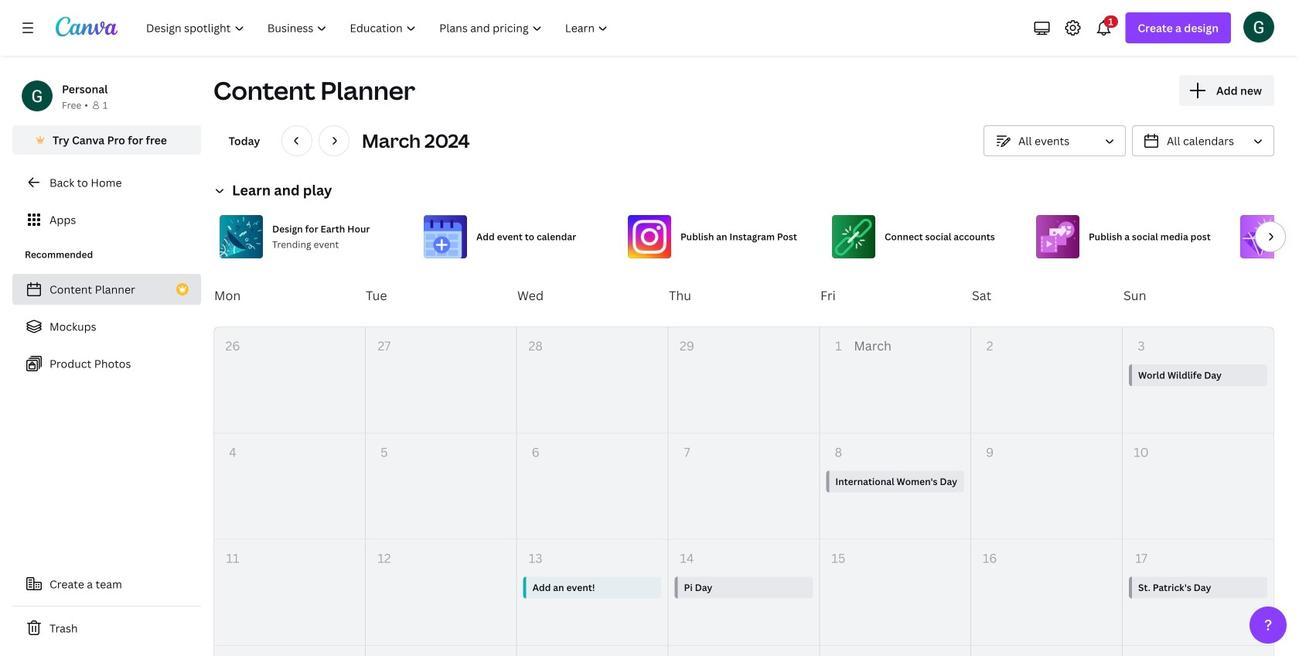 Task type: vqa. For each thing, say whether or not it's contained in the screenshot.
bottommost Subject button
no



Task type: locate. For each thing, give the bounding box(es) containing it.
list
[[12, 274, 201, 379]]

thursday column header
[[668, 265, 820, 327]]

tuesday column header
[[365, 265, 517, 327]]

row
[[214, 265, 1275, 327], [214, 327, 1274, 434], [214, 434, 1274, 540], [214, 540, 1274, 646], [214, 646, 1274, 656]]

greg robinson image
[[1244, 11, 1275, 42]]

top level navigation element
[[136, 12, 622, 43]]



Task type: describe. For each thing, give the bounding box(es) containing it.
wednesday column header
[[517, 265, 668, 327]]

monday column header
[[214, 265, 365, 327]]

saturday column header
[[972, 265, 1123, 327]]

friday column header
[[820, 265, 972, 327]]

sunday column header
[[1123, 265, 1275, 327]]



